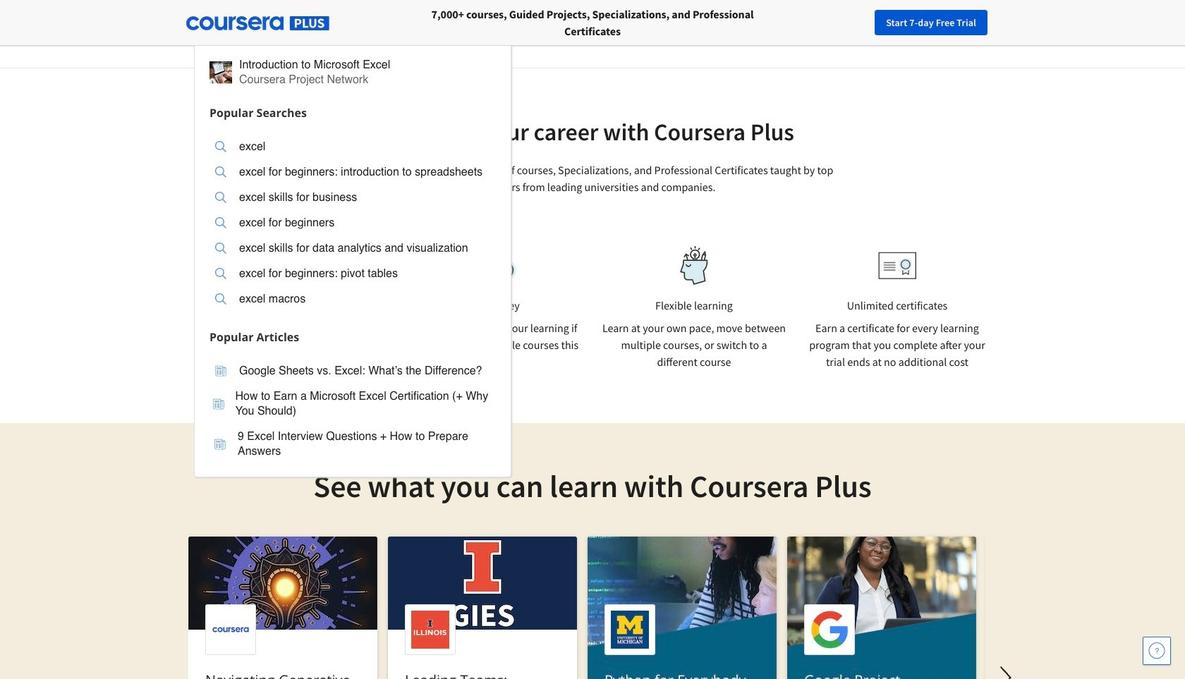 Task type: locate. For each thing, give the bounding box(es) containing it.
None search field
[[194, 9, 533, 477]]

suggestion image image
[[210, 61, 232, 84], [215, 141, 226, 152], [215, 166, 226, 178], [215, 192, 226, 203], [215, 217, 226, 229], [215, 243, 226, 254], [215, 268, 226, 279], [215, 293, 226, 305], [215, 365, 226, 377], [213, 398, 224, 409], [214, 438, 226, 450]]

next slide image
[[989, 661, 1023, 679]]

university of michigan image
[[581, 1, 618, 40]]

sas image
[[664, 9, 717, 31]]

save money image
[[466, 249, 516, 282]]

0 vertical spatial list box
[[195, 125, 511, 324]]

university of illinois at urbana-champaign image
[[193, 9, 303, 31]]

1 vertical spatial list box
[[195, 350, 511, 476]]

list box
[[195, 125, 511, 324], [195, 350, 511, 476]]

What do you want to learn? text field
[[194, 9, 504, 37]]



Task type: describe. For each thing, give the bounding box(es) containing it.
1 list box from the top
[[195, 125, 511, 324]]

help center image
[[1148, 643, 1165, 660]]

unlimited certificates image
[[878, 251, 916, 280]]

flexible learning image
[[670, 246, 718, 285]]

2 list box from the top
[[195, 350, 511, 476]]

google image
[[460, 7, 536, 33]]

learn anything image
[[268, 246, 307, 285]]

autocomplete results list box
[[194, 43, 511, 477]]

coursera plus image
[[186, 16, 329, 30]]

johns hopkins university image
[[858, 7, 992, 33]]



Task type: vqa. For each thing, say whether or not it's contained in the screenshot.
just
no



